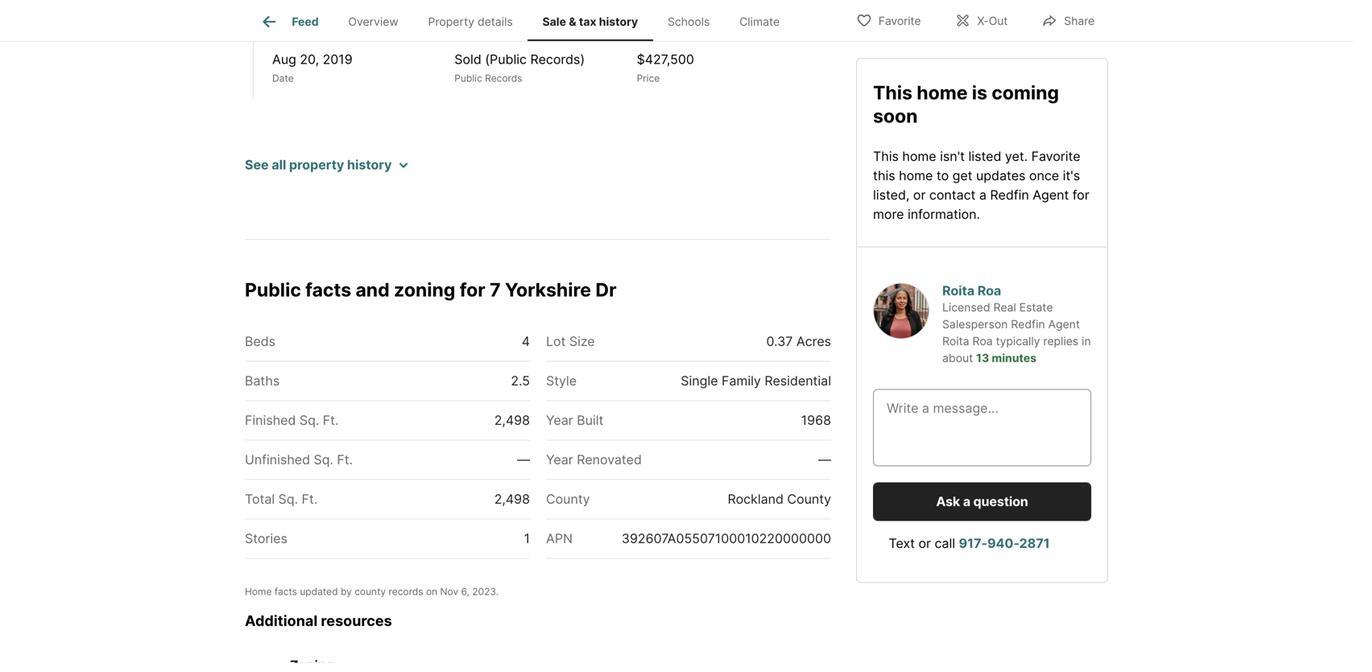 Task type: describe. For each thing, give the bounding box(es) containing it.
licensed
[[942, 301, 990, 315]]

facts for updated
[[275, 586, 297, 598]]

climate
[[740, 15, 780, 28]]

style
[[546, 373, 577, 389]]

acres
[[797, 334, 831, 350]]

updates
[[976, 168, 1026, 184]]

rockland
[[728, 492, 784, 507]]

share button
[[1028, 4, 1108, 37]]

0.37 acres
[[766, 334, 831, 350]]

x-
[[977, 14, 989, 28]]

call
[[935, 536, 955, 552]]

once
[[1029, 168, 1059, 184]]

— for unfinished sq. ft.
[[517, 452, 530, 468]]

property
[[289, 157, 344, 173]]

0 vertical spatial $427,500
[[391, 14, 452, 30]]

unfinished
[[245, 452, 310, 468]]

year renovated
[[546, 452, 642, 468]]

public inside sold (public records) public records
[[455, 72, 482, 84]]

date
[[272, 72, 294, 84]]

baths
[[245, 373, 280, 389]]

on
[[426, 586, 437, 598]]

schools tab
[[653, 2, 725, 41]]

2 county from the left
[[787, 492, 831, 507]]

2019,
[[301, 14, 336, 30]]

and
[[356, 278, 390, 301]]

sq. for unfinished
[[314, 452, 333, 468]]

.
[[496, 586, 499, 598]]

stories
[[245, 531, 287, 547]]

records)
[[530, 51, 585, 67]]

price
[[637, 72, 660, 84]]

917-940-2871 link
[[959, 536, 1050, 552]]

property details
[[428, 15, 513, 28]]

records
[[389, 586, 423, 598]]

2023
[[472, 586, 496, 598]]

2871
[[1019, 536, 1050, 552]]

overview
[[348, 15, 399, 28]]

estate
[[1019, 301, 1053, 315]]

this home is coming soon
[[873, 81, 1059, 127]]

unfinished sq. ft.
[[245, 452, 353, 468]]

additional
[[245, 613, 318, 630]]

it's
[[1063, 168, 1080, 184]]

contact
[[929, 187, 976, 203]]

this for this home is coming soon
[[873, 81, 913, 104]]

sale & tax history
[[542, 15, 638, 28]]

see all property history
[[245, 157, 392, 173]]

agent inside agent for more information.
[[1033, 187, 1069, 203]]

single
[[681, 373, 718, 389]]

$427,500 price
[[637, 51, 694, 84]]

Write a message... text field
[[887, 399, 1078, 457]]

schools
[[668, 15, 710, 28]]

917-
[[959, 536, 987, 552]]

isn't
[[940, 149, 965, 164]]

4
[[522, 334, 530, 350]]

soon
[[873, 105, 918, 127]]

ft. for finished sq. ft.
[[323, 413, 339, 429]]

roita for roita roa typically replies in about
[[942, 335, 969, 348]]

agent inside roita roa licensed real estate salesperson redfin agent
[[1048, 318, 1080, 331]]

0.37
[[766, 334, 793, 350]]

2 vertical spatial home
[[899, 168, 933, 184]]

x-out button
[[941, 4, 1022, 37]]

aug for aug 20, 2019 date
[[272, 51, 296, 67]]

ask
[[936, 494, 960, 510]]

year for year renovated
[[546, 452, 573, 468]]

listed
[[969, 149, 1002, 164]]

home for isn't
[[902, 149, 936, 164]]

2.5
[[511, 373, 530, 389]]

beds
[[245, 334, 275, 350]]

minutes
[[992, 352, 1037, 365]]

resources
[[321, 613, 392, 630]]

1 horizontal spatial for
[[460, 278, 485, 301]]

total sq. ft.
[[245, 492, 317, 507]]

20,
[[300, 51, 319, 67]]

7
[[490, 278, 501, 301]]

text
[[889, 536, 915, 552]]

1
[[524, 531, 530, 547]]

ask a question
[[936, 494, 1028, 510]]

size
[[569, 334, 595, 350]]

history for sale & tax history
[[599, 15, 638, 28]]

x-out
[[977, 14, 1008, 28]]

details
[[478, 15, 513, 28]]

a inside this home isn't listed yet. favorite this home to get updates once it's listed, or contact a redfin
[[979, 187, 987, 203]]

aug for aug 2019, sold for $427,500
[[272, 14, 298, 30]]

built
[[577, 413, 604, 429]]

replies
[[1043, 335, 1079, 348]]

roa for roita roa typically replies in about
[[973, 335, 993, 348]]

tab list containing feed
[[245, 0, 808, 41]]

for inside agent for more information.
[[1073, 187, 1090, 203]]

home
[[245, 586, 272, 598]]

sold (public records) public records
[[455, 51, 585, 84]]

finished sq. ft.
[[245, 413, 339, 429]]

nov
[[440, 586, 458, 598]]

about
[[942, 352, 973, 365]]

1 vertical spatial $427,500
[[637, 51, 694, 67]]

redfin inside roita roa licensed real estate salesperson redfin agent
[[1011, 318, 1045, 331]]

licensed real estate salesperson redfin agentroita roa image
[[873, 283, 930, 340]]

redfin inside this home isn't listed yet. favorite this home to get updates once it's listed, or contact a redfin
[[990, 187, 1029, 203]]

real
[[994, 301, 1016, 315]]

aug 20, 2019 date
[[272, 51, 353, 84]]



Task type: vqa. For each thing, say whether or not it's contained in the screenshot.
right 'Favorite'
yes



Task type: locate. For each thing, give the bounding box(es) containing it.
0 horizontal spatial public
[[245, 278, 301, 301]]

for left 7
[[460, 278, 485, 301]]

family
[[722, 373, 761, 389]]

1 aug from the top
[[272, 14, 298, 30]]

a inside button
[[963, 494, 971, 510]]

roita for roita roa licensed real estate salesperson redfin agent
[[942, 283, 975, 299]]

0 horizontal spatial for
[[370, 14, 388, 30]]

favorite inside this home isn't listed yet. favorite this home to get updates once it's listed, or contact a redfin
[[1031, 149, 1081, 164]]

1 horizontal spatial sold
[[455, 51, 481, 67]]

2,498
[[494, 413, 530, 429], [494, 492, 530, 507]]

0 vertical spatial aug
[[272, 14, 298, 30]]

for down it's
[[1073, 187, 1090, 203]]

0 vertical spatial history
[[599, 15, 638, 28]]

1 horizontal spatial favorite
[[1031, 149, 1081, 164]]

this
[[873, 81, 913, 104], [873, 149, 899, 164]]

1 horizontal spatial facts
[[305, 278, 351, 301]]

1 vertical spatial public
[[245, 278, 301, 301]]

this home isn't listed yet. favorite this home to get updates once it's listed, or contact a redfin
[[873, 149, 1081, 203]]

roa up 13
[[973, 335, 993, 348]]

home facts updated by county records on nov 6, 2023 .
[[245, 586, 499, 598]]

this up soon
[[873, 81, 913, 104]]

agent up replies
[[1048, 318, 1080, 331]]

favorite button
[[842, 4, 935, 37]]

roa inside roita roa licensed real estate salesperson redfin agent
[[978, 283, 1001, 299]]

ft. down unfinished sq. ft.
[[302, 492, 317, 507]]

roa inside roita roa typically replies in about
[[973, 335, 993, 348]]

public left records
[[455, 72, 482, 84]]

0 vertical spatial public
[[455, 72, 482, 84]]

1 vertical spatial sq.
[[314, 452, 333, 468]]

county
[[355, 586, 386, 598]]

roita roa typically replies in about
[[942, 335, 1091, 365]]

0 horizontal spatial favorite
[[879, 14, 921, 28]]

or
[[913, 187, 926, 203], [919, 536, 931, 552]]

ask a question button
[[873, 483, 1091, 522]]

1 horizontal spatial county
[[787, 492, 831, 507]]

2019
[[323, 51, 353, 67]]

1 vertical spatial roita
[[942, 335, 969, 348]]

1 county from the left
[[546, 492, 590, 507]]

2 2,498 from the top
[[494, 492, 530, 507]]

2 this from the top
[[873, 149, 899, 164]]

overview tab
[[333, 2, 413, 41]]

this inside this home isn't listed yet. favorite this home to get updates once it's listed, or contact a redfin
[[873, 149, 899, 164]]

text or call 917-940-2871
[[889, 536, 1050, 552]]

county right rockland
[[787, 492, 831, 507]]

for
[[370, 14, 388, 30], [1073, 187, 1090, 203], [460, 278, 485, 301]]

0 horizontal spatial —
[[517, 452, 530, 468]]

6,
[[461, 586, 470, 598]]

roita up 'about'
[[942, 335, 969, 348]]

2 vertical spatial ft.
[[302, 492, 317, 507]]

sale
[[542, 15, 566, 28]]

&
[[569, 15, 576, 28]]

— for year renovated
[[818, 452, 831, 468]]

0 vertical spatial or
[[913, 187, 926, 203]]

facts left and
[[305, 278, 351, 301]]

home left the is
[[917, 81, 968, 104]]

0 vertical spatial agent
[[1033, 187, 1069, 203]]

2 horizontal spatial for
[[1073, 187, 1090, 203]]

1 vertical spatial aug
[[272, 51, 296, 67]]

year built
[[546, 413, 604, 429]]

sq. right total at the left of page
[[278, 492, 298, 507]]

1 vertical spatial agent
[[1048, 318, 1080, 331]]

history inside tab
[[599, 15, 638, 28]]

county
[[546, 492, 590, 507], [787, 492, 831, 507]]

ft. up unfinished sq. ft.
[[323, 413, 339, 429]]

finished
[[245, 413, 296, 429]]

typically
[[996, 335, 1040, 348]]

ft.
[[323, 413, 339, 429], [337, 452, 353, 468], [302, 492, 317, 507]]

1 vertical spatial roa
[[973, 335, 993, 348]]

redfin
[[990, 187, 1029, 203], [1011, 318, 1045, 331]]

county up apn
[[546, 492, 590, 507]]

1 vertical spatial ft.
[[337, 452, 353, 468]]

1 vertical spatial redfin
[[1011, 318, 1045, 331]]

residential
[[765, 373, 831, 389]]

lot size
[[546, 334, 595, 350]]

all
[[272, 157, 286, 173]]

aug left "2019,"
[[272, 14, 298, 30]]

total
[[245, 492, 275, 507]]

1 this from the top
[[873, 81, 913, 104]]

listed,
[[873, 187, 910, 203]]

property
[[428, 15, 474, 28]]

0 vertical spatial roa
[[978, 283, 1001, 299]]

or right listed,
[[913, 187, 926, 203]]

ft. down finished sq. ft. in the left bottom of the page
[[337, 452, 353, 468]]

0 vertical spatial redfin
[[990, 187, 1029, 203]]

a right the ask
[[963, 494, 971, 510]]

dr
[[596, 278, 617, 301]]

(public
[[485, 51, 527, 67]]

history for see all property history
[[347, 157, 392, 173]]

roita inside roita roa licensed real estate salesperson redfin agent
[[942, 283, 975, 299]]

home left to
[[899, 168, 933, 184]]

1 vertical spatial for
[[1073, 187, 1090, 203]]

roita up licensed
[[942, 283, 975, 299]]

tab list
[[245, 0, 808, 41]]

sold
[[339, 14, 367, 30], [455, 51, 481, 67]]

share
[[1064, 14, 1095, 28]]

2 vertical spatial sq.
[[278, 492, 298, 507]]

or inside this home isn't listed yet. favorite this home to get updates once it's listed, or contact a redfin
[[913, 187, 926, 203]]

0 vertical spatial favorite
[[879, 14, 921, 28]]

aug
[[272, 14, 298, 30], [272, 51, 296, 67]]

sq. for total
[[278, 492, 298, 507]]

home for is
[[917, 81, 968, 104]]

year left built
[[546, 413, 573, 429]]

a down updates
[[979, 187, 987, 203]]

feed link
[[260, 12, 319, 31]]

1 horizontal spatial public
[[455, 72, 482, 84]]

coming
[[992, 81, 1059, 104]]

0 vertical spatial ft.
[[323, 413, 339, 429]]

— down 1968
[[818, 452, 831, 468]]

see all property history button
[[245, 155, 408, 175]]

sq.
[[300, 413, 319, 429], [314, 452, 333, 468], [278, 492, 298, 507]]

roa up "real"
[[978, 283, 1001, 299]]

0 vertical spatial this
[[873, 81, 913, 104]]

0 horizontal spatial facts
[[275, 586, 297, 598]]

roa for roita roa licensed real estate salesperson redfin agent
[[978, 283, 1001, 299]]

favorite inside button
[[879, 14, 921, 28]]

sold down the property details tab at the left top of the page
[[455, 51, 481, 67]]

1 vertical spatial facts
[[275, 586, 297, 598]]

sq. right finished
[[300, 413, 319, 429]]

salesperson
[[942, 318, 1008, 331]]

1 horizontal spatial a
[[979, 187, 987, 203]]

history right tax
[[599, 15, 638, 28]]

roita roa licensed real estate salesperson redfin agent
[[942, 283, 1080, 331]]

0 vertical spatial roita
[[942, 283, 975, 299]]

2,498 down '2.5'
[[494, 413, 530, 429]]

2,498 up 1 on the bottom of the page
[[494, 492, 530, 507]]

roita roa link
[[942, 283, 1001, 299]]

history right property
[[347, 157, 392, 173]]

13 minutes
[[976, 352, 1037, 365]]

2 vertical spatial for
[[460, 278, 485, 301]]

1 vertical spatial a
[[963, 494, 971, 510]]

2,498 for finished sq. ft.
[[494, 413, 530, 429]]

sq. for finished
[[300, 413, 319, 429]]

property details tab
[[413, 2, 528, 41]]

1 vertical spatial this
[[873, 149, 899, 164]]

2 aug from the top
[[272, 51, 296, 67]]

392607a05507100010220000000
[[622, 531, 831, 547]]

sale & tax history tab
[[528, 2, 653, 41]]

additional resources
[[245, 613, 392, 630]]

yet.
[[1005, 149, 1028, 164]]

feed
[[292, 15, 319, 28]]

this for this home isn't listed yet. favorite this home to get updates once it's listed, or contact a redfin
[[873, 149, 899, 164]]

0 horizontal spatial county
[[546, 492, 590, 507]]

1 vertical spatial 2,498
[[494, 492, 530, 507]]

facts for and
[[305, 278, 351, 301]]

0 horizontal spatial a
[[963, 494, 971, 510]]

0 horizontal spatial $427,500
[[391, 14, 452, 30]]

1 vertical spatial sold
[[455, 51, 481, 67]]

13
[[976, 352, 989, 365]]

—
[[517, 452, 530, 468], [818, 452, 831, 468]]

2 year from the top
[[546, 452, 573, 468]]

0 vertical spatial sq.
[[300, 413, 319, 429]]

ft. for total sq. ft.
[[302, 492, 317, 507]]

roita inside roita roa typically replies in about
[[942, 335, 969, 348]]

1 — from the left
[[517, 452, 530, 468]]

1 vertical spatial year
[[546, 452, 573, 468]]

2 — from the left
[[818, 452, 831, 468]]

1 horizontal spatial —
[[818, 452, 831, 468]]

redfin down estate
[[1011, 318, 1045, 331]]

0 horizontal spatial sold
[[339, 14, 367, 30]]

rockland county
[[728, 492, 831, 507]]

home
[[917, 81, 968, 104], [902, 149, 936, 164], [899, 168, 933, 184]]

records
[[485, 72, 522, 84]]

0 vertical spatial sold
[[339, 14, 367, 30]]

sold inside sold (public records) public records
[[455, 51, 481, 67]]

this
[[873, 168, 895, 184]]

question
[[973, 494, 1028, 510]]

— left 'year renovated'
[[517, 452, 530, 468]]

agent down once
[[1033, 187, 1069, 203]]

out
[[989, 14, 1008, 28]]

sq. right unfinished on the bottom of page
[[314, 452, 333, 468]]

1 vertical spatial or
[[919, 536, 931, 552]]

0 vertical spatial facts
[[305, 278, 351, 301]]

1 vertical spatial home
[[902, 149, 936, 164]]

1 vertical spatial history
[[347, 157, 392, 173]]

see
[[245, 157, 269, 173]]

0 vertical spatial a
[[979, 187, 987, 203]]

or left call
[[919, 536, 931, 552]]

information.
[[908, 207, 980, 222]]

this inside this home is coming soon
[[873, 81, 913, 104]]

0 vertical spatial 2,498
[[494, 413, 530, 429]]

yorkshire
[[505, 278, 591, 301]]

facts right home
[[275, 586, 297, 598]]

1 horizontal spatial $427,500
[[637, 51, 694, 67]]

roita
[[942, 283, 975, 299], [942, 335, 969, 348]]

climate tab
[[725, 2, 795, 41]]

for right "2019,"
[[370, 14, 388, 30]]

agent for more information.
[[873, 187, 1090, 222]]

2 roita from the top
[[942, 335, 969, 348]]

renovated
[[577, 452, 642, 468]]

this up this
[[873, 149, 899, 164]]

year
[[546, 413, 573, 429], [546, 452, 573, 468]]

year down the "year built"
[[546, 452, 573, 468]]

a
[[979, 187, 987, 203], [963, 494, 971, 510]]

ft. for unfinished sq. ft.
[[337, 452, 353, 468]]

aug up date
[[272, 51, 296, 67]]

redfin down updates
[[990, 187, 1029, 203]]

history inside dropdown button
[[347, 157, 392, 173]]

0 horizontal spatial history
[[347, 157, 392, 173]]

home inside this home is coming soon
[[917, 81, 968, 104]]

1968
[[801, 413, 831, 429]]

year for year built
[[546, 413, 573, 429]]

0 vertical spatial year
[[546, 413, 573, 429]]

0 vertical spatial home
[[917, 81, 968, 104]]

sold right "2019,"
[[339, 14, 367, 30]]

home left isn't
[[902, 149, 936, 164]]

aug inside aug 20, 2019 date
[[272, 51, 296, 67]]

1 year from the top
[[546, 413, 573, 429]]

favorite
[[879, 14, 921, 28], [1031, 149, 1081, 164]]

public facts and zoning for 7 yorkshire dr
[[245, 278, 617, 301]]

2,498 for total sq. ft.
[[494, 492, 530, 507]]

1 vertical spatial favorite
[[1031, 149, 1081, 164]]

public up beds
[[245, 278, 301, 301]]

1 horizontal spatial history
[[599, 15, 638, 28]]

zoning
[[394, 278, 455, 301]]

1 roita from the top
[[942, 283, 975, 299]]

0 vertical spatial for
[[370, 14, 388, 30]]

1 2,498 from the top
[[494, 413, 530, 429]]

facts
[[305, 278, 351, 301], [275, 586, 297, 598]]

to
[[937, 168, 949, 184]]



